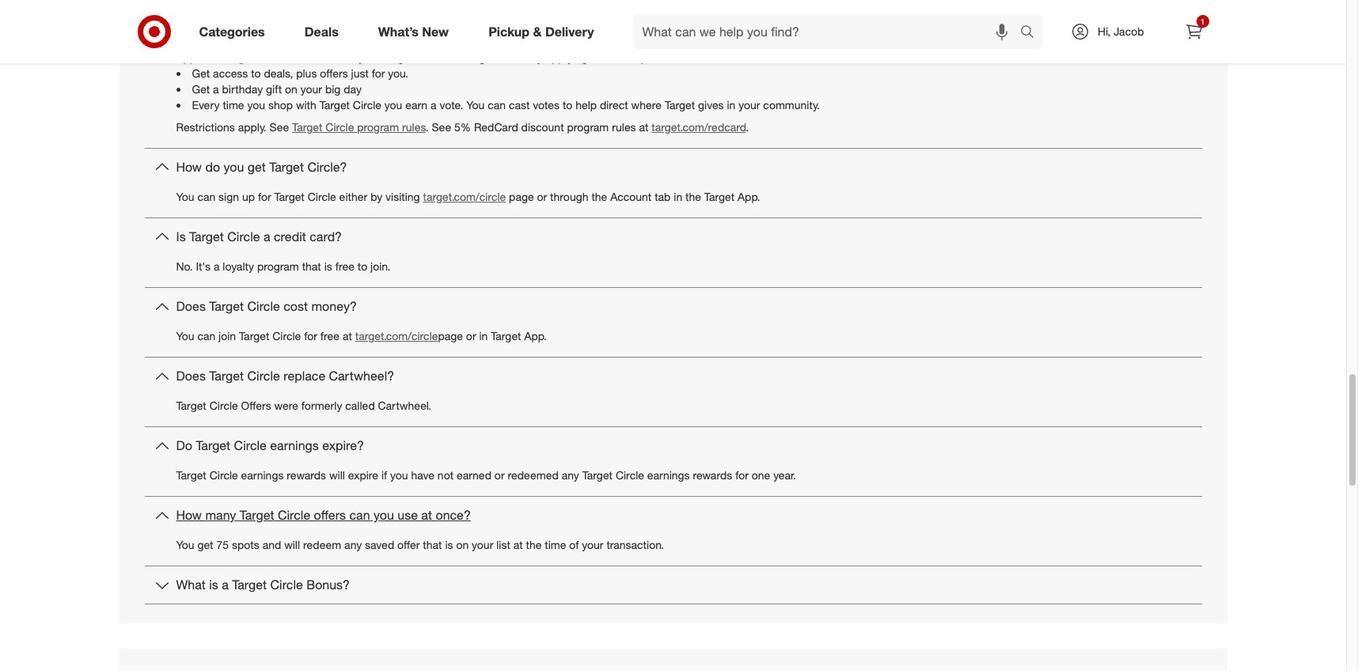 Task type: describe. For each thing, give the bounding box(es) containing it.
for left one
[[735, 469, 749, 482]]

what is a target circle bonus? button
[[144, 567, 1202, 604]]

how do you get target circle?
[[176, 159, 347, 175]]

you for redeem
[[176, 538, 194, 552]]

What can we help you find? suggestions appear below search field
[[633, 14, 1024, 49]]

for down cost at the left of the page
[[304, 329, 317, 343]]

circle down the big at top
[[326, 120, 354, 134]]

votes
[[533, 98, 560, 112]]

what's new
[[378, 23, 449, 39]]

in inside get access to deals, plus offers just for you. get a birthday gift on your big day every time you shop with target circle you earn a vote. you can cast votes to help direct where target gives in your community.
[[727, 98, 736, 112]]

tab
[[655, 190, 671, 203]]

offers
[[241, 399, 271, 412]]

your right find
[[883, 35, 905, 48]]

help
[[576, 98, 597, 112]]

2 rules from the left
[[612, 120, 636, 134]]

instantly
[[725, 35, 767, 48]]

called
[[345, 399, 375, 412]]

2 horizontal spatial is
[[445, 538, 453, 552]]

circle up offers
[[247, 368, 280, 384]]

to left help on the top left of the page
[[563, 98, 572, 112]]

once?
[[436, 507, 471, 523]]

at down money?
[[343, 329, 352, 343]]

a down continue
[[632, 51, 638, 64]]

by for either
[[371, 190, 382, 203]]

categories link
[[186, 14, 285, 49]]

0 vertical spatial target.com/circle link
[[225, 51, 307, 64]]

circle?
[[307, 159, 347, 175]]

redeem
[[314, 51, 356, 64]]

to left join.
[[358, 260, 367, 273]]

1 rules from the left
[[402, 120, 426, 134]]

a left credit
[[264, 229, 270, 245]]

wallet
[[1092, 35, 1122, 48]]

what's new link
[[365, 14, 469, 49]]

where
[[631, 98, 662, 112]]

can left join
[[197, 329, 215, 343]]

2 horizontal spatial program
[[567, 120, 609, 134]]

how do you get target circle? button
[[144, 149, 1202, 186]]

target circle earnings rewards will expire if you have not earned or redeemed any target circle earnings rewards for one year.
[[176, 469, 796, 482]]

is inside what is a target circle bonus? dropdown button
[[209, 577, 218, 593]]

search
[[1013, 25, 1051, 41]]

you.
[[388, 66, 408, 80]]

cartwheel?
[[329, 368, 394, 384]]

0 vertical spatial free
[[335, 260, 355, 273]]

reward)
[[351, 35, 388, 48]]

0 vertical spatial is
[[324, 260, 332, 273]]

loyalty
[[223, 260, 254, 273]]

earned
[[457, 469, 491, 482]]

cost
[[283, 298, 308, 314]]

for right up
[[258, 190, 271, 203]]

at down where
[[639, 120, 649, 134]]

no. it's a loyalty program that is free to join.
[[176, 260, 390, 273]]

formerly
[[301, 399, 342, 412]]

saved
[[365, 538, 394, 552]]

you inside dropdown button
[[224, 159, 244, 175]]

restrictions
[[176, 120, 235, 134]]

your left hi,
[[1067, 35, 1089, 48]]

and for perks
[[271, 13, 290, 26]]

1 vertical spatial page
[[438, 329, 463, 343]]

0 horizontal spatial program
[[257, 260, 299, 273]]

the right are
[[222, 13, 237, 26]]

circle left search button at the right
[[941, 35, 970, 48]]

hi, jacob
[[1098, 25, 1144, 38]]

earn
[[405, 98, 428, 112]]

online,
[[573, 35, 605, 48]]

do
[[176, 438, 192, 454]]

can left sign
[[197, 190, 215, 203]]

circle up many
[[209, 469, 238, 482]]

what
[[176, 577, 206, 593]]

a right earn
[[431, 98, 437, 112]]

reward inside the earn 1% (target circle earnings reward) when you shop at target, in-store or online, or continue to save 5% instantly with redcardtm. find your target circle earnings reward in your wallet in the target app or at
[[1019, 35, 1053, 48]]

you inside the earn 1% (target circle earnings reward) when you shop at target, in-store or online, or continue to save 5% instantly with redcardtm. find your target circle earnings reward in your wallet in the target app or at
[[421, 35, 439, 48]]

circle:
[[382, 13, 414, 26]]

the right through
[[592, 190, 607, 203]]

on inside get access to deals, plus offers just for you. get a birthday gift on your big day every time you shop with target circle you earn a vote. you can cast votes to help direct where target gives in your community.
[[285, 82, 298, 96]]

a right what
[[222, 577, 229, 593]]

target,
[[483, 35, 516, 48]]

can inside get access to deals, plus offers just for you. get a birthday gift on your big day every time you shop with target circle you earn a vote. you can cast votes to help direct where target gives in your community.
[[488, 98, 506, 112]]

jacob
[[1114, 25, 1144, 38]]

the inside the earn 1% (target circle earnings reward) when you shop at target, in-store or online, or continue to save 5% instantly with redcardtm. find your target circle earnings reward in your wallet in the target app or at
[[1137, 35, 1152, 48]]

circle inside get access to deals, plus offers just for you. get a birthday gift on your big day every time you shop with target circle you earn a vote. you can cast votes to help direct where target gives in your community.
[[353, 98, 381, 112]]

1 get from the top
[[192, 66, 210, 80]]

with for instantly
[[770, 35, 790, 48]]

you inside get access to deals, plus offers just for you. get a birthday gift on your big day every time you shop with target circle you earn a vote. you can cast votes to help direct where target gives in your community.
[[466, 98, 485, 112]]

deals link
[[291, 14, 358, 49]]

get inside dropdown button
[[248, 159, 266, 175]]

restrictions apply. see target circle program rules . see 5% redcard discount program rules at target.com/redcard .
[[176, 120, 749, 134]]

target inside dropdown button
[[269, 159, 304, 175]]

target.com/redcard
[[652, 120, 746, 134]]

were
[[274, 399, 298, 412]]

credit
[[274, 229, 306, 245]]

at down 1%
[[213, 51, 222, 64]]

you inside dropdown button
[[374, 507, 394, 523]]

0 horizontal spatial .
[[307, 51, 311, 64]]

0 vertical spatial that
[[302, 260, 321, 273]]

at right list
[[513, 538, 523, 552]]

gives
[[698, 98, 724, 112]]

it's
[[196, 260, 211, 273]]

does for does target circle replace cartwheel?
[[176, 368, 206, 384]]

at left target,
[[470, 35, 479, 48]]

at inside dropdown button
[[421, 507, 432, 523]]

target circle offers were formerly called cartwheel.
[[176, 399, 431, 412]]

plus
[[296, 66, 317, 80]]

up
[[242, 190, 255, 203]]

apply.
[[238, 120, 267, 134]]

find
[[859, 35, 880, 48]]

visiting
[[385, 190, 420, 203]]

big
[[325, 82, 341, 96]]

card?
[[310, 229, 342, 245]]

your down plus
[[301, 82, 322, 96]]

circle left cost at the left of the page
[[247, 298, 280, 314]]

in- inside the earn 1% (target circle earnings reward) when you shop at target, in-store or online, or continue to save 5% instantly with redcardtm. find your target circle earnings reward in your wallet in the target app or at
[[519, 35, 532, 48]]

how for how many target circle offers can you use at once?
[[176, 507, 202, 523]]

do
[[205, 159, 220, 175]]

your down reward)
[[359, 51, 380, 64]]

time inside get access to deals, plus offers just for you. get a birthday gift on your big day every time you shop with target circle you earn a vote. you can cast votes to help direct where target gives in your community.
[[223, 98, 244, 112]]

1 link
[[1177, 14, 1211, 49]]

are
[[203, 13, 219, 26]]

the right tab
[[685, 190, 701, 203]]

cast
[[509, 98, 530, 112]]

join
[[219, 329, 236, 343]]

offers inside dropdown button
[[314, 507, 346, 523]]

purchase,
[[641, 51, 690, 64]]

account
[[610, 190, 652, 203]]

do target circle earnings expire?
[[176, 438, 364, 454]]

get access to deals, plus offers just for you. get a birthday gift on your big day every time you shop with target circle you earn a vote. you can cast votes to help direct where target gives in your community.
[[192, 66, 820, 112]]

delivery
[[545, 23, 594, 39]]

by for reward
[[531, 51, 543, 64]]

2 horizontal spatial .
[[746, 120, 749, 134]]

1 horizontal spatial .
[[426, 120, 429, 134]]

you can sign up for target circle either by visiting target.com/circle page or through the account tab in the target app.
[[176, 190, 760, 203]]

year.
[[773, 469, 796, 482]]

categories
[[199, 23, 265, 39]]

1 see from the left
[[270, 120, 289, 134]]

you right if
[[390, 469, 408, 482]]

app
[[176, 51, 196, 64]]

through
[[550, 190, 588, 203]]

when
[[391, 35, 418, 48]]

1 vertical spatial free
[[320, 329, 340, 343]]



Task type: locate. For each thing, give the bounding box(es) containing it.
0 vertical spatial time
[[223, 98, 244, 112]]

0 vertical spatial on
[[285, 82, 298, 96]]

0 vertical spatial offers
[[320, 66, 348, 80]]

hi,
[[1098, 25, 1111, 38]]

continue
[[621, 35, 664, 48]]

target.com/circle link up cartwheel?
[[355, 329, 438, 343]]

sign
[[219, 190, 239, 203]]

5% down vote.
[[454, 120, 471, 134]]

a
[[632, 51, 638, 64], [213, 82, 219, 96], [431, 98, 437, 112], [264, 229, 270, 245], [214, 260, 220, 273], [222, 577, 229, 593]]

circle down circle?
[[308, 190, 336, 203]]

discount
[[521, 120, 564, 134]]

1 vertical spatial offers
[[314, 507, 346, 523]]

applying
[[546, 51, 588, 64]]

birthday
[[222, 82, 263, 96]]

how inside dropdown button
[[176, 159, 202, 175]]

1 how from the top
[[176, 159, 202, 175]]

how
[[176, 159, 202, 175], [176, 507, 202, 523]]

1 horizontal spatial with
[[770, 35, 790, 48]]

circle down new
[[417, 51, 445, 64]]

reward
[[1019, 35, 1053, 48], [494, 51, 528, 64]]

deals,
[[264, 66, 293, 80]]

to
[[667, 35, 677, 48], [619, 51, 629, 64], [251, 66, 261, 80], [563, 98, 572, 112], [358, 260, 367, 273]]

just
[[351, 66, 369, 80]]

0 horizontal spatial will
[[284, 538, 300, 552]]

0 horizontal spatial on
[[285, 82, 298, 96]]

does down no.
[[176, 298, 206, 314]]

0 horizontal spatial 5%
[[454, 120, 471, 134]]

1 vertical spatial how
[[176, 507, 202, 523]]

a up every
[[213, 82, 219, 96]]

offers inside get access to deals, plus offers just for you. get a birthday gift on your big day every time you shop with target circle you earn a vote. you can cast votes to help direct where target gives in your community.
[[320, 66, 348, 80]]

offers down the redeem
[[320, 66, 348, 80]]

expire?
[[322, 438, 364, 454]]

1 horizontal spatial store
[[706, 51, 731, 64]]

shop left target,
[[442, 35, 467, 48]]

to up "birthday"
[[251, 66, 261, 80]]

redcard
[[474, 120, 518, 134]]

and right spots
[[263, 538, 281, 552]]

shop inside the earn 1% (target circle earnings reward) when you shop at target, in-store or online, or continue to save 5% instantly with redcardtm. find your target circle earnings reward in your wallet in the target app or at
[[442, 35, 467, 48]]

0 horizontal spatial with
[[296, 98, 316, 112]]

you left 75
[[176, 538, 194, 552]]

how for how do you get target circle?
[[176, 159, 202, 175]]

1 horizontal spatial any
[[562, 469, 579, 482]]

that right offer
[[423, 538, 442, 552]]

1 vertical spatial in-
[[693, 51, 706, 64]]

5%
[[706, 35, 722, 48], [454, 120, 471, 134]]

1 vertical spatial does
[[176, 368, 206, 384]]

can up saved
[[349, 507, 370, 523]]

redeemed
[[508, 469, 559, 482]]

0 vertical spatial store
[[532, 35, 557, 48]]

you for circle
[[176, 190, 194, 203]]

0 vertical spatial app.
[[738, 190, 760, 203]]

1 horizontal spatial by
[[531, 51, 543, 64]]

store inside the earn 1% (target circle earnings reward) when you shop at target, in-store or online, or continue to save 5% instantly with redcardtm. find your target circle earnings reward in your wallet in the target app or at
[[532, 35, 557, 48]]

if
[[381, 469, 387, 482]]

circle down here are the perks and benefits of target circle:
[[274, 35, 303, 48]]

1 vertical spatial time
[[545, 538, 566, 552]]

1 vertical spatial any
[[344, 538, 362, 552]]

1 vertical spatial of
[[569, 538, 579, 552]]

and
[[271, 13, 290, 26], [263, 538, 281, 552]]

. down online.
[[746, 120, 749, 134]]

rewards up the how many target circle offers can you use at once?
[[287, 469, 326, 482]]

0 vertical spatial any
[[562, 469, 579, 482]]

earnings
[[306, 35, 348, 48], [973, 35, 1016, 48], [448, 51, 491, 64], [270, 438, 319, 454], [241, 469, 284, 482], [647, 469, 690, 482]]

1 vertical spatial by
[[371, 190, 382, 203]]

0 horizontal spatial time
[[223, 98, 244, 112]]

0 vertical spatial how
[[176, 159, 202, 175]]

get up every
[[192, 82, 210, 96]]

1 vertical spatial with
[[296, 98, 316, 112]]

0 vertical spatial target.com/circle
[[225, 51, 307, 64]]

you up is at left top
[[176, 190, 194, 203]]

2 vertical spatial target.com/circle
[[355, 329, 438, 343]]

0 horizontal spatial any
[[344, 538, 362, 552]]

or
[[560, 35, 570, 48], [608, 35, 618, 48], [200, 51, 210, 64], [734, 51, 744, 64], [537, 190, 547, 203], [466, 329, 476, 343], [495, 469, 505, 482]]

no.
[[176, 260, 193, 273]]

pickup
[[488, 23, 530, 39]]

gift
[[266, 82, 282, 96]]

is down once?
[[445, 538, 453, 552]]

does inside does target circle replace cartwheel? dropdown button
[[176, 368, 206, 384]]

see down vote.
[[432, 120, 451, 134]]

1 rewards from the left
[[287, 469, 326, 482]]

rewards left one
[[693, 469, 732, 482]]

you get 75 spots and will redeem any saved offer that is on your list at the time of your transaction.
[[176, 538, 664, 552]]

rules down direct
[[612, 120, 636, 134]]

0 vertical spatial 5%
[[706, 35, 722, 48]]

0 vertical spatial shop
[[442, 35, 467, 48]]

cartwheel.
[[378, 399, 431, 412]]

circle left offers
[[209, 399, 238, 412]]

0 horizontal spatial rules
[[402, 120, 426, 134]]

0 horizontal spatial store
[[532, 35, 557, 48]]

1 vertical spatial store
[[706, 51, 731, 64]]

every
[[192, 98, 220, 112]]

0 vertical spatial page
[[509, 190, 534, 203]]

target.com/circle link for target
[[423, 190, 506, 203]]

1 vertical spatial get
[[192, 82, 210, 96]]

target.com/redcard link
[[652, 120, 746, 134]]

on right gift
[[285, 82, 298, 96]]

0 horizontal spatial rewards
[[287, 469, 326, 482]]

does target circle cost money?
[[176, 298, 357, 314]]

join.
[[370, 260, 390, 273]]

2 does from the top
[[176, 368, 206, 384]]

here are the perks and benefits of target circle:
[[176, 13, 414, 26]]

that
[[302, 260, 321, 273], [423, 538, 442, 552]]

0 vertical spatial get
[[248, 159, 266, 175]]

your right gives
[[739, 98, 760, 112]]

replace
[[283, 368, 325, 384]]

does target circle cost money? button
[[144, 288, 1202, 325]]

by down & on the left of page
[[531, 51, 543, 64]]

any
[[562, 469, 579, 482], [344, 538, 362, 552]]

will left expire
[[329, 469, 345, 482]]

0 vertical spatial get
[[192, 66, 210, 80]]

1 horizontal spatial time
[[545, 538, 566, 552]]

for inside get access to deals, plus offers just for you. get a birthday gift on your big day every time you shop with target circle you earn a vote. you can cast votes to help direct where target gives in your community.
[[372, 66, 385, 80]]

community.
[[763, 98, 820, 112]]

0 vertical spatial of
[[336, 13, 346, 26]]

you down "birthday"
[[247, 98, 265, 112]]

1 horizontal spatial program
[[357, 120, 399, 134]]

0 vertical spatial by
[[531, 51, 543, 64]]

5% inside the earn 1% (target circle earnings reward) when you shop at target, in-store or online, or continue to save 5% instantly with redcardtm. find your target circle earnings reward in your wallet in the target app or at
[[706, 35, 722, 48]]

1 vertical spatial target.com/circle
[[423, 190, 506, 203]]

access
[[213, 66, 248, 80]]

you right when
[[421, 35, 439, 48]]

1 horizontal spatial will
[[329, 469, 345, 482]]

rules
[[402, 120, 426, 134], [612, 120, 636, 134]]

earn 1% (target circle earnings reward) when you shop at target, in-store or online, or continue to save 5% instantly with redcardtm. find your target circle earnings reward in your wallet in the target app or at
[[176, 35, 1186, 64]]

1 vertical spatial and
[[263, 538, 281, 552]]

0 horizontal spatial app.
[[524, 329, 547, 343]]

how left do
[[176, 159, 202, 175]]

1 horizontal spatial 5%
[[706, 35, 722, 48]]

you left earn
[[385, 98, 402, 112]]

you right do
[[224, 159, 244, 175]]

rewards
[[287, 469, 326, 482], [693, 469, 732, 482]]

vote.
[[440, 98, 463, 112]]

does inside dropdown button
[[176, 298, 206, 314]]

0 horizontal spatial by
[[371, 190, 382, 203]]

1 vertical spatial shop
[[268, 98, 293, 112]]

target.com/circle link for money?
[[355, 329, 438, 343]]

1 horizontal spatial in-
[[693, 51, 706, 64]]

1 vertical spatial on
[[456, 538, 469, 552]]

benefits
[[293, 13, 333, 26]]

you
[[421, 35, 439, 48], [247, 98, 265, 112], [385, 98, 402, 112], [224, 159, 244, 175], [390, 469, 408, 482], [374, 507, 394, 523]]

of left transaction.
[[569, 538, 579, 552]]

see right apply.
[[270, 120, 289, 134]]

you left join
[[176, 329, 194, 343]]

program down help on the top left of the page
[[567, 120, 609, 134]]

to inside the earn 1% (target circle earnings reward) when you shop at target, in-store or online, or continue to save 5% instantly with redcardtm. find your target circle earnings reward in your wallet in the target app or at
[[667, 35, 677, 48]]

get
[[248, 159, 266, 175], [197, 538, 213, 552]]

target.com/circle up cartwheel?
[[355, 329, 438, 343]]

deals
[[304, 23, 339, 39]]

&
[[533, 23, 542, 39]]

earnings inside dropdown button
[[270, 438, 319, 454]]

0 horizontal spatial that
[[302, 260, 321, 273]]

1 horizontal spatial rules
[[612, 120, 636, 134]]

0 horizontal spatial get
[[197, 538, 213, 552]]

1 vertical spatial app.
[[524, 329, 547, 343]]

reward down target,
[[494, 51, 528, 64]]

money?
[[311, 298, 357, 314]]

that down card?
[[302, 260, 321, 273]]

1 horizontal spatial on
[[456, 538, 469, 552]]

spots
[[232, 538, 259, 552]]

redeem
[[303, 538, 341, 552]]

of right benefits
[[336, 13, 346, 26]]

a right it's
[[214, 260, 220, 273]]

target.com/circle . redeem your target circle earnings reward by applying them to a purchase, in-store or online.
[[225, 51, 779, 64]]

circle up redeem
[[278, 507, 310, 523]]

1 does from the top
[[176, 298, 206, 314]]

0 vertical spatial does
[[176, 298, 206, 314]]

and for spots
[[263, 538, 281, 552]]

1 horizontal spatial reward
[[1019, 35, 1053, 48]]

your left list
[[472, 538, 493, 552]]

store down the instantly
[[706, 51, 731, 64]]

target.com/circle
[[225, 51, 307, 64], [423, 190, 506, 203], [355, 329, 438, 343]]

expire
[[348, 469, 378, 482]]

offers up redeem
[[314, 507, 346, 523]]

with down plus
[[296, 98, 316, 112]]

get down app
[[192, 66, 210, 80]]

pickup & delivery
[[488, 23, 594, 39]]

1 horizontal spatial page
[[509, 190, 534, 203]]

circle left bonus?
[[270, 577, 303, 593]]

2 rewards from the left
[[693, 469, 732, 482]]

is target circle a credit card? button
[[144, 218, 1202, 256]]

target.com/circle link right visiting
[[423, 190, 506, 203]]

0 horizontal spatial in-
[[519, 35, 532, 48]]

save
[[680, 35, 703, 48]]

bonus?
[[306, 577, 350, 593]]

program down day
[[357, 120, 399, 134]]

shop
[[442, 35, 467, 48], [268, 98, 293, 112]]

in-
[[519, 35, 532, 48], [693, 51, 706, 64]]

target inside dropdown button
[[240, 507, 274, 523]]

2 get from the top
[[192, 82, 210, 96]]

circle down day
[[353, 98, 381, 112]]

how inside dropdown button
[[176, 507, 202, 523]]

circle
[[274, 35, 303, 48], [941, 35, 970, 48], [417, 51, 445, 64], [353, 98, 381, 112], [326, 120, 354, 134], [308, 190, 336, 203], [227, 229, 260, 245], [247, 298, 280, 314], [272, 329, 301, 343], [247, 368, 280, 384], [209, 399, 238, 412], [234, 438, 267, 454], [209, 469, 238, 482], [616, 469, 644, 482], [278, 507, 310, 523], [270, 577, 303, 593]]

your left transaction.
[[582, 538, 604, 552]]

one
[[752, 469, 770, 482]]

target.com/circle link
[[225, 51, 307, 64], [423, 190, 506, 203], [355, 329, 438, 343]]

0 horizontal spatial shop
[[268, 98, 293, 112]]

target.com/circle link down "(target"
[[225, 51, 307, 64]]

circle down offers
[[234, 438, 267, 454]]

0 horizontal spatial is
[[209, 577, 218, 593]]

1 vertical spatial that
[[423, 538, 442, 552]]

the right wallet
[[1137, 35, 1152, 48]]

with up online.
[[770, 35, 790, 48]]

0 vertical spatial will
[[329, 469, 345, 482]]

1 horizontal spatial get
[[248, 159, 266, 175]]

1 horizontal spatial is
[[324, 260, 332, 273]]

the
[[222, 13, 237, 26], [1137, 35, 1152, 48], [592, 190, 607, 203], [685, 190, 701, 203], [526, 538, 542, 552]]

program down credit
[[257, 260, 299, 273]]

shop inside get access to deals, plus offers just for you. get a birthday gift on your big day every time you shop with target circle you earn a vote. you can cast votes to help direct where target gives in your community.
[[268, 98, 293, 112]]

circle down cost at the left of the page
[[272, 329, 301, 343]]

the right list
[[526, 538, 542, 552]]

does up do
[[176, 368, 206, 384]]

1 vertical spatial 5%
[[454, 120, 471, 134]]

day
[[344, 82, 362, 96]]

target.com/circle down "(target"
[[225, 51, 307, 64]]

2 vertical spatial target.com/circle link
[[355, 329, 438, 343]]

2 see from the left
[[432, 120, 451, 134]]

circle inside dropdown button
[[278, 507, 310, 523]]

0 horizontal spatial reward
[[494, 51, 528, 64]]

by right either
[[371, 190, 382, 203]]

0 horizontal spatial of
[[336, 13, 346, 26]]

free down card?
[[335, 260, 355, 273]]

0 vertical spatial in-
[[519, 35, 532, 48]]

at
[[470, 35, 479, 48], [213, 51, 222, 64], [639, 120, 649, 134], [343, 329, 352, 343], [421, 507, 432, 523], [513, 538, 523, 552]]

is
[[324, 260, 332, 273], [445, 538, 453, 552], [209, 577, 218, 593]]

circle up loyalty
[[227, 229, 260, 245]]

1 horizontal spatial that
[[423, 538, 442, 552]]

perks
[[241, 13, 268, 26]]

get left 75
[[197, 538, 213, 552]]

with for shop
[[296, 98, 316, 112]]

app.
[[738, 190, 760, 203], [524, 329, 547, 343]]

1 horizontal spatial app.
[[738, 190, 760, 203]]

does for does target circle cost money?
[[176, 298, 206, 314]]

for right just
[[372, 66, 385, 80]]

0 horizontal spatial see
[[270, 120, 289, 134]]

online.
[[747, 51, 779, 64]]

in- down save
[[693, 51, 706, 64]]

is down card?
[[324, 260, 332, 273]]

to up purchase,
[[667, 35, 677, 48]]

2 vertical spatial is
[[209, 577, 218, 593]]

is target circle a credit card?
[[176, 229, 342, 245]]

1 vertical spatial target.com/circle link
[[423, 190, 506, 203]]

can
[[488, 98, 506, 112], [197, 190, 215, 203], [197, 329, 215, 343], [349, 507, 370, 523]]

0 vertical spatial reward
[[1019, 35, 1053, 48]]

with inside get access to deals, plus offers just for you. get a birthday gift on your big day every time you shop with target circle you earn a vote. you can cast votes to help direct where target gives in your community.
[[296, 98, 316, 112]]

time right list
[[545, 538, 566, 552]]

many
[[205, 507, 236, 523]]

to right the "them" at the left
[[619, 51, 629, 64]]

0 horizontal spatial page
[[438, 329, 463, 343]]

can inside dropdown button
[[349, 507, 370, 523]]

0 vertical spatial and
[[271, 13, 290, 26]]

1 horizontal spatial of
[[569, 538, 579, 552]]

1 vertical spatial is
[[445, 538, 453, 552]]

1%
[[218, 35, 234, 48]]

list
[[496, 538, 510, 552]]

1 vertical spatial reward
[[494, 51, 528, 64]]

any right redeemed
[[562, 469, 579, 482]]

and right perks
[[271, 13, 290, 26]]

new
[[422, 23, 449, 39]]

does
[[176, 298, 206, 314], [176, 368, 206, 384]]

free down money?
[[320, 329, 340, 343]]

5% right save
[[706, 35, 722, 48]]

is
[[176, 229, 186, 245]]

1 vertical spatial get
[[197, 538, 213, 552]]

get
[[192, 66, 210, 80], [192, 82, 210, 96]]

you for free
[[176, 329, 194, 343]]

in- left & on the left of page
[[519, 35, 532, 48]]

1 horizontal spatial shop
[[442, 35, 467, 48]]

time down "birthday"
[[223, 98, 244, 112]]

0 vertical spatial with
[[770, 35, 790, 48]]

1 horizontal spatial rewards
[[693, 469, 732, 482]]

with inside the earn 1% (target circle earnings reward) when you shop at target, in-store or online, or continue to save 5% instantly with redcardtm. find your target circle earnings reward in your wallet in the target app or at
[[770, 35, 790, 48]]

2 how from the top
[[176, 507, 202, 523]]

will left redeem
[[284, 538, 300, 552]]

pickup & delivery link
[[475, 14, 614, 49]]

here
[[176, 13, 200, 26]]

1 horizontal spatial see
[[432, 120, 451, 134]]

. down earn
[[426, 120, 429, 134]]

1 vertical spatial will
[[284, 538, 300, 552]]

circle down do target circle earnings expire? dropdown button on the bottom of the page
[[616, 469, 644, 482]]



Task type: vqa. For each thing, say whether or not it's contained in the screenshot.
reward
yes



